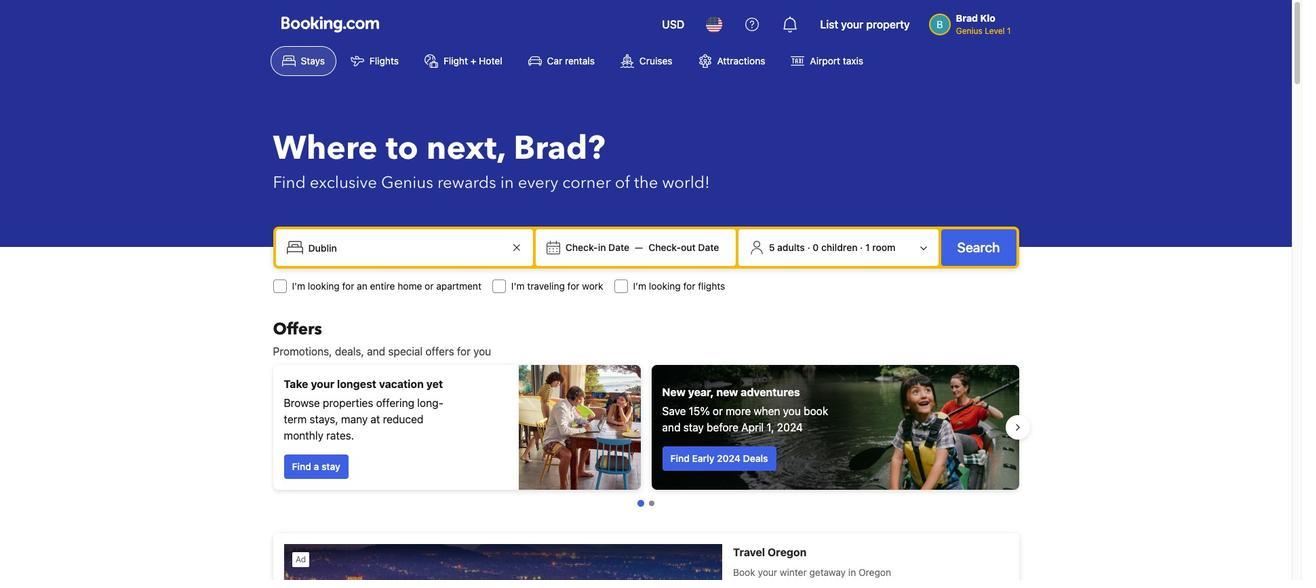 Task type: locate. For each thing, give the bounding box(es) containing it.
5 adults · 0 children · 1 room button
[[744, 235, 933, 261]]

2 i'm from the left
[[511, 280, 525, 292]]

2024 right 1,
[[777, 421, 803, 434]]

list your property link
[[812, 8, 918, 41]]

i'm
[[292, 280, 305, 292], [511, 280, 525, 292]]

region containing take your longest vacation yet
[[262, 360, 1030, 495]]

2024 right 'early'
[[717, 453, 741, 464]]

0 vertical spatial in
[[500, 172, 514, 194]]

1 horizontal spatial and
[[663, 421, 681, 434]]

find a stay link
[[284, 455, 349, 479]]

1 horizontal spatial looking
[[649, 280, 681, 292]]

for left flights
[[684, 280, 696, 292]]

brad
[[956, 12, 978, 24]]

1 horizontal spatial in
[[598, 242, 606, 253]]

traveling
[[527, 280, 565, 292]]

genius down to
[[381, 172, 433, 194]]

1 horizontal spatial 2024
[[777, 421, 803, 434]]

you inside offers promotions, deals, and special offers for you
[[474, 345, 491, 358]]

search
[[958, 239, 1000, 255]]

1 vertical spatial you
[[783, 405, 801, 417]]

adults
[[778, 242, 805, 253]]

1 vertical spatial and
[[663, 421, 681, 434]]

looking left an
[[308, 280, 340, 292]]

1 · from the left
[[808, 242, 811, 253]]

flight
[[444, 55, 468, 66]]

or inside new year, new adventures save 15% or more when you book and stay before april 1, 2024
[[713, 405, 723, 417]]

airport
[[810, 55, 841, 66]]

check- up work
[[566, 242, 598, 253]]

april
[[742, 421, 764, 434]]

stay
[[684, 421, 704, 434], [322, 461, 340, 472]]

5
[[769, 242, 775, 253]]

0 horizontal spatial you
[[474, 345, 491, 358]]

for left an
[[342, 280, 354, 292]]

adventures
[[741, 386, 800, 398]]

1 horizontal spatial check-
[[649, 242, 681, 253]]

to
[[386, 126, 419, 171]]

check-out date button
[[643, 235, 725, 260]]

and down save
[[663, 421, 681, 434]]

save
[[663, 405, 686, 417]]

of
[[615, 172, 630, 194]]

for
[[342, 280, 354, 292], [568, 280, 580, 292], [684, 280, 696, 292], [457, 345, 471, 358]]

next,
[[427, 126, 506, 171]]

before
[[707, 421, 739, 434]]

offering
[[376, 397, 415, 409]]

0 vertical spatial and
[[367, 345, 385, 358]]

you right offers
[[474, 345, 491, 358]]

you inside new year, new adventures save 15% or more when you book and stay before april 1, 2024
[[783, 405, 801, 417]]

your account menu brad klo genius level 1 element
[[929, 6, 1017, 37]]

in left —
[[598, 242, 606, 253]]

0
[[813, 242, 819, 253]]

you
[[474, 345, 491, 358], [783, 405, 801, 417]]

i'm for i'm traveling for work
[[511, 280, 525, 292]]

1 right level
[[1007, 26, 1011, 36]]

in left every
[[500, 172, 514, 194]]

your
[[841, 18, 864, 31], [311, 378, 335, 390]]

1 vertical spatial 1
[[866, 242, 870, 253]]

1 horizontal spatial i'm
[[511, 280, 525, 292]]

car rentals link
[[517, 46, 606, 76]]

date
[[609, 242, 630, 253], [698, 242, 719, 253]]

1 horizontal spatial 1
[[1007, 26, 1011, 36]]

book
[[804, 405, 829, 417]]

1 horizontal spatial or
[[713, 405, 723, 417]]

2 date from the left
[[698, 242, 719, 253]]

for for work
[[568, 280, 580, 292]]

1 vertical spatial or
[[713, 405, 723, 417]]

and
[[367, 345, 385, 358], [663, 421, 681, 434]]

0 vertical spatial your
[[841, 18, 864, 31]]

0 vertical spatial genius
[[956, 26, 983, 36]]

0 vertical spatial stay
[[684, 421, 704, 434]]

stays
[[301, 55, 325, 66]]

list your property
[[821, 18, 910, 31]]

attractions link
[[687, 46, 777, 76]]

+
[[471, 55, 477, 66]]

genius down "brad"
[[956, 26, 983, 36]]

0 horizontal spatial ·
[[808, 242, 811, 253]]

1 vertical spatial genius
[[381, 172, 433, 194]]

property
[[867, 18, 910, 31]]

progress bar inside offers main content
[[637, 500, 654, 507]]

level
[[985, 26, 1005, 36]]

1 vertical spatial your
[[311, 378, 335, 390]]

1 horizontal spatial stay
[[684, 421, 704, 434]]

1 horizontal spatial date
[[698, 242, 719, 253]]

0 vertical spatial or
[[425, 280, 434, 292]]

stay right a on the left bottom of the page
[[322, 461, 340, 472]]

your right the take
[[311, 378, 335, 390]]

date right out
[[698, 242, 719, 253]]

or up before
[[713, 405, 723, 417]]

deals
[[743, 453, 768, 464]]

car
[[547, 55, 563, 66]]

new
[[663, 386, 686, 398]]

airport taxis link
[[780, 46, 875, 76]]

check- right —
[[649, 242, 681, 253]]

1 looking from the left
[[308, 280, 340, 292]]

0 horizontal spatial i'm
[[292, 280, 305, 292]]

for left work
[[568, 280, 580, 292]]

· left 0 at the right top
[[808, 242, 811, 253]]

—
[[635, 242, 643, 253]]

vacation
[[379, 378, 424, 390]]

2 check- from the left
[[649, 242, 681, 253]]

0 horizontal spatial looking
[[308, 280, 340, 292]]

1 vertical spatial stay
[[322, 461, 340, 472]]

children
[[822, 242, 858, 253]]

2 · from the left
[[860, 242, 863, 253]]

0 horizontal spatial date
[[609, 242, 630, 253]]

genius inside brad klo genius level 1
[[956, 26, 983, 36]]

work
[[582, 280, 603, 292]]

rentals
[[565, 55, 595, 66]]

more
[[726, 405, 751, 417]]

stay down 15%
[[684, 421, 704, 434]]

1 horizontal spatial your
[[841, 18, 864, 31]]

1 horizontal spatial ·
[[860, 242, 863, 253]]

for for an
[[342, 280, 354, 292]]

2 looking from the left
[[649, 280, 681, 292]]

0 horizontal spatial 2024
[[717, 453, 741, 464]]

0 vertical spatial you
[[474, 345, 491, 358]]

entire
[[370, 280, 395, 292]]

genius
[[956, 26, 983, 36], [381, 172, 433, 194]]

looking right i'm
[[649, 280, 681, 292]]

for inside offers promotions, deals, and special offers for you
[[457, 345, 471, 358]]

apartment
[[436, 280, 482, 292]]

find for take your longest vacation yet browse properties offering long- term stays, many at reduced monthly rates.
[[292, 461, 311, 472]]

1
[[1007, 26, 1011, 36], [866, 242, 870, 253]]

find down where
[[273, 172, 306, 194]]

region
[[262, 360, 1030, 495]]

1 i'm from the left
[[292, 280, 305, 292]]

0 horizontal spatial your
[[311, 378, 335, 390]]

i'm left traveling
[[511, 280, 525, 292]]

where
[[273, 126, 378, 171]]

1,
[[767, 421, 775, 434]]

1 horizontal spatial genius
[[956, 26, 983, 36]]

5 adults · 0 children · 1 room
[[769, 242, 896, 253]]

promotions,
[[273, 345, 332, 358]]

0 horizontal spatial genius
[[381, 172, 433, 194]]

brad klo genius level 1
[[956, 12, 1011, 36]]

progress bar
[[637, 500, 654, 507]]

0 horizontal spatial or
[[425, 280, 434, 292]]

check-in date — check-out date
[[566, 242, 719, 253]]

at
[[371, 413, 380, 425]]

i'm up offers
[[292, 280, 305, 292]]

0 horizontal spatial in
[[500, 172, 514, 194]]

looking for i'm
[[649, 280, 681, 292]]

2024 inside 'link'
[[717, 453, 741, 464]]

for right offers
[[457, 345, 471, 358]]

your inside take your longest vacation yet browse properties offering long- term stays, many at reduced monthly rates.
[[311, 378, 335, 390]]

your right list
[[841, 18, 864, 31]]

the
[[634, 172, 658, 194]]

0 horizontal spatial 1
[[866, 242, 870, 253]]

0 vertical spatial 2024
[[777, 421, 803, 434]]

i'm looking for an entire home or apartment
[[292, 280, 482, 292]]

where to next, brad? find exclusive genius rewards in every corner of the world!
[[273, 126, 710, 194]]

rewards
[[438, 172, 496, 194]]

0 vertical spatial 1
[[1007, 26, 1011, 36]]

1 vertical spatial in
[[598, 242, 606, 253]]

2024
[[777, 421, 803, 434], [717, 453, 741, 464]]

search button
[[941, 229, 1017, 266]]

yet
[[426, 378, 443, 390]]

in
[[500, 172, 514, 194], [598, 242, 606, 253]]

find left 'early'
[[671, 453, 690, 464]]

you left book
[[783, 405, 801, 417]]

1 left "room"
[[866, 242, 870, 253]]

1 horizontal spatial you
[[783, 405, 801, 417]]

take your longest vacation yet browse properties offering long- term stays, many at reduced monthly rates.
[[284, 378, 444, 442]]

check-
[[566, 242, 598, 253], [649, 242, 681, 253]]

date left —
[[609, 242, 630, 253]]

1 vertical spatial 2024
[[717, 453, 741, 464]]

stay inside new year, new adventures save 15% or more when you book and stay before april 1, 2024
[[684, 421, 704, 434]]

1 check- from the left
[[566, 242, 598, 253]]

find for new year, new adventures save 15% or more when you book and stay before april 1, 2024
[[671, 453, 690, 464]]

· right "children"
[[860, 242, 863, 253]]

or right home
[[425, 280, 434, 292]]

0 horizontal spatial and
[[367, 345, 385, 358]]

find left a on the left bottom of the page
[[292, 461, 311, 472]]

taxis
[[843, 55, 864, 66]]

and right the deals,
[[367, 345, 385, 358]]

find a stay
[[292, 461, 340, 472]]

long-
[[417, 397, 444, 409]]

find inside 'link'
[[671, 453, 690, 464]]

1 date from the left
[[609, 242, 630, 253]]

every
[[518, 172, 558, 194]]

0 horizontal spatial check-
[[566, 242, 598, 253]]

special
[[388, 345, 423, 358]]



Task type: describe. For each thing, give the bounding box(es) containing it.
booking.com image
[[281, 16, 379, 33]]

home
[[398, 280, 422, 292]]

i'm for i'm looking for an entire home or apartment
[[292, 280, 305, 292]]

find early 2024 deals
[[671, 453, 768, 464]]

early
[[692, 453, 715, 464]]

find early 2024 deals link
[[663, 446, 777, 471]]

1 inside brad klo genius level 1
[[1007, 26, 1011, 36]]

klo
[[981, 12, 996, 24]]

for for flights
[[684, 280, 696, 292]]

usd button
[[654, 8, 693, 41]]

2024 inside new year, new adventures save 15% or more when you book and stay before april 1, 2024
[[777, 421, 803, 434]]

offers main content
[[262, 318, 1030, 580]]

reduced
[[383, 413, 424, 425]]

term
[[284, 413, 307, 425]]

stays,
[[310, 413, 338, 425]]

cruises link
[[609, 46, 684, 76]]

an
[[357, 280, 368, 292]]

flight + hotel link
[[413, 46, 514, 76]]

room
[[873, 242, 896, 253]]

corner
[[563, 172, 611, 194]]

many
[[341, 413, 368, 425]]

i'm traveling for work
[[511, 280, 603, 292]]

cruises
[[640, 55, 673, 66]]

attractions
[[717, 55, 766, 66]]

exclusive
[[310, 172, 377, 194]]

take
[[284, 378, 308, 390]]

car rentals
[[547, 55, 595, 66]]

and inside new year, new adventures save 15% or more when you book and stay before april 1, 2024
[[663, 421, 681, 434]]

offers promotions, deals, and special offers for you
[[273, 318, 491, 358]]

hotel
[[479, 55, 502, 66]]

find inside where to next, brad? find exclusive genius rewards in every corner of the world!
[[273, 172, 306, 194]]

15%
[[689, 405, 710, 417]]

flight + hotel
[[444, 55, 502, 66]]

genius inside where to next, brad? find exclusive genius rewards in every corner of the world!
[[381, 172, 433, 194]]

when
[[754, 405, 781, 417]]

airport taxis
[[810, 55, 864, 66]]

brad?
[[514, 126, 605, 171]]

check-in date button
[[560, 235, 635, 260]]

rates.
[[326, 429, 354, 442]]

your for longest
[[311, 378, 335, 390]]

deals,
[[335, 345, 364, 358]]

offers
[[273, 318, 322, 341]]

or for more
[[713, 405, 723, 417]]

and inside offers promotions, deals, and special offers for you
[[367, 345, 385, 358]]

stays link
[[270, 46, 336, 76]]

0 horizontal spatial stay
[[322, 461, 340, 472]]

flights
[[698, 280, 725, 292]]

i'm
[[633, 280, 647, 292]]

1 inside dropdown button
[[866, 242, 870, 253]]

in inside where to next, brad? find exclusive genius rewards in every corner of the world!
[[500, 172, 514, 194]]

longest
[[337, 378, 377, 390]]

world!
[[662, 172, 710, 194]]

i'm looking for flights
[[633, 280, 725, 292]]

new
[[717, 386, 738, 398]]

properties
[[323, 397, 373, 409]]

new year, new adventures save 15% or more when you book and stay before april 1, 2024
[[663, 386, 829, 434]]

out
[[681, 242, 696, 253]]

flights
[[370, 55, 399, 66]]

take your longest vacation yet image
[[519, 365, 641, 490]]

Where are you going? field
[[303, 235, 509, 260]]

or for apartment
[[425, 280, 434, 292]]

year,
[[688, 386, 714, 398]]

looking for i'm
[[308, 280, 340, 292]]

offers
[[426, 345, 454, 358]]

monthly
[[284, 429, 324, 442]]

browse
[[284, 397, 320, 409]]

flights link
[[339, 46, 410, 76]]

a young girl and woman kayak on a river image
[[652, 365, 1019, 490]]

your for property
[[841, 18, 864, 31]]

a
[[314, 461, 319, 472]]

list
[[821, 18, 839, 31]]



Task type: vqa. For each thing, say whether or not it's contained in the screenshot.
'Review'
no



